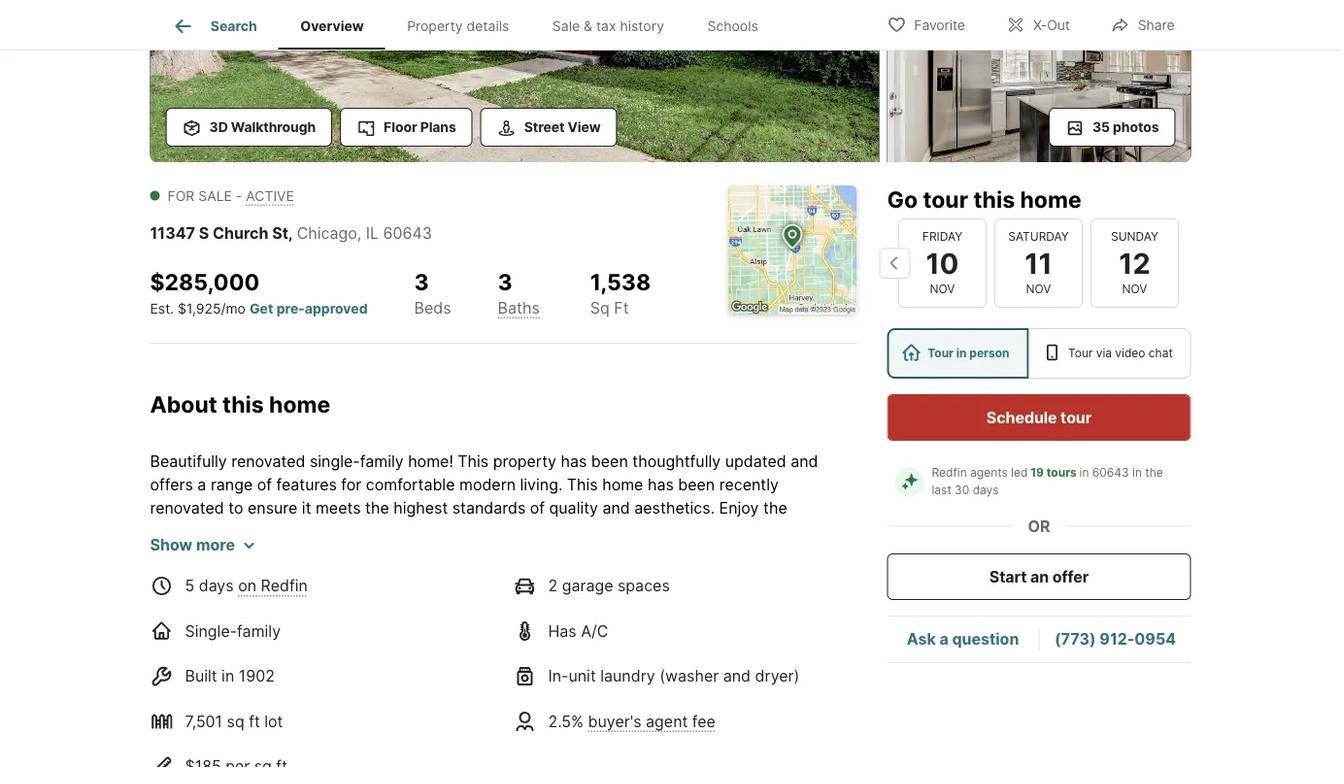 Task type: describe. For each thing, give the bounding box(es) containing it.
enhances
[[150, 569, 221, 588]]

912-
[[1100, 630, 1135, 649]]

for down 'meals'
[[771, 662, 791, 681]]

a/c
[[581, 622, 609, 641]]

for up meets at the bottom of page
[[341, 475, 362, 494]]

spaces
[[618, 576, 670, 595]]

0 vertical spatial been
[[592, 452, 628, 471]]

0 horizontal spatial living.
[[520, 475, 563, 494]]

of up giving
[[326, 522, 341, 541]]

floor plans
[[384, 119, 456, 135]]

large
[[277, 709, 313, 728]]

2.5%
[[549, 712, 584, 731]]

1 horizontal spatial home,
[[470, 569, 515, 588]]

0 horizontal spatial or
[[515, 732, 530, 751]]

1 vertical spatial been
[[679, 475, 715, 494]]

schedule tour button
[[888, 395, 1192, 441]]

the down experience.
[[255, 662, 283, 681]]

that
[[358, 709, 387, 728]]

a right ask at bottom
[[940, 630, 949, 649]]

outdoor
[[261, 732, 318, 751]]

the down equipped
[[302, 639, 330, 658]]

the down ample on the left of the page
[[234, 755, 258, 768]]

1 horizontal spatial features
[[277, 475, 337, 494]]

for right 2
[[577, 569, 598, 588]]

the down feel
[[306, 592, 330, 611]]

a down centered on the left bottom of page
[[394, 685, 403, 704]]

freshly
[[191, 545, 241, 564]]

the up "yard." at the bottom of page
[[526, 685, 550, 704]]

retreat
[[455, 685, 505, 704]]

the up 'interior'
[[764, 499, 788, 518]]

home up saturday
[[1021, 186, 1082, 213]]

/mo
[[221, 300, 246, 317]]

0 horizontal spatial on
[[217, 709, 236, 728]]

ask a question
[[907, 630, 1020, 649]]

baths link
[[498, 298, 540, 317]]

comfort,
[[587, 592, 650, 611]]

suite
[[243, 592, 279, 611]]

the inside in the last 30 days
[[1146, 466, 1164, 480]]

1 horizontal spatial your
[[809, 615, 842, 634]]

1 horizontal spatial on
[[238, 576, 257, 595]]

1 vertical spatial home,
[[263, 755, 308, 768]]

3d walkthrough button
[[166, 108, 332, 147]]

and up sunroom
[[552, 662, 580, 681]]

0 horizontal spatial renovated
[[150, 499, 224, 518]]

appliances,
[[528, 615, 611, 634]]

thoughtfully
[[633, 452, 721, 471]]

floors
[[423, 522, 465, 541]]

$285,000
[[150, 268, 260, 295]]

the up play,
[[481, 709, 505, 728]]

$1,925
[[178, 300, 221, 317]]

offering
[[150, 732, 207, 751]]

friday 10 nov
[[923, 230, 964, 296]]

photos
[[1114, 119, 1160, 135]]

1 vertical spatial kitchen
[[335, 639, 388, 658]]

2 vertical spatial property
[[344, 755, 407, 768]]

buyer's agent fee link
[[588, 712, 716, 731]]

nov for 10
[[931, 282, 956, 296]]

&
[[584, 18, 593, 34]]

go
[[888, 186, 918, 213]]

in inside option
[[957, 346, 967, 361]]

1 vertical spatial to
[[790, 615, 805, 634]]

about
[[150, 391, 217, 418]]

interior
[[747, 522, 799, 541]]

walkthrough
[[231, 119, 316, 135]]

church
[[213, 223, 269, 242]]

tours
[[1047, 466, 1077, 480]]

1 horizontal spatial living.
[[799, 569, 841, 588]]

0 horizontal spatial perfect
[[520, 569, 573, 588]]

home up living
[[603, 475, 644, 494]]

atmosphere.
[[576, 545, 668, 564]]

2 horizontal spatial features
[[393, 639, 453, 658]]

2 horizontal spatial has
[[804, 522, 830, 541]]

highest
[[394, 499, 448, 518]]

1 , from the left
[[288, 223, 293, 242]]

tour for tour via video chat
[[1069, 346, 1094, 361]]

2.5
[[570, 755, 593, 768]]

out
[[1048, 17, 1071, 34]]

touch
[[744, 615, 786, 634]]

the down freshly
[[226, 569, 250, 588]]

equipped
[[310, 615, 379, 634]]

play,
[[477, 732, 511, 751]]

1 vertical spatial perfect
[[713, 662, 766, 681]]

1 vertical spatial family
[[237, 622, 281, 641]]

1 vertical spatial offers
[[411, 755, 455, 768]]

il
[[366, 223, 379, 242]]

of up throughout
[[530, 499, 545, 518]]

map entry image
[[728, 186, 858, 315]]

the up closet.
[[150, 592, 178, 611]]

offer
[[1053, 567, 1089, 586]]

for down that on the bottom
[[371, 732, 392, 751]]

experience.
[[212, 639, 298, 658]]

active
[[246, 188, 294, 204]]

home!
[[408, 452, 454, 471]]

tour via video chat option
[[1029, 328, 1192, 379]]

throughout
[[469, 522, 551, 541]]

ample
[[212, 732, 256, 751]]

the up hardwood
[[365, 499, 389, 518]]

in-
[[549, 667, 569, 686]]

1,538
[[591, 268, 651, 295]]

tax
[[597, 18, 617, 34]]

the up open
[[715, 522, 743, 541]]

7,501 sq ft lot
[[185, 712, 283, 731]]

and up the ft
[[239, 685, 267, 704]]

updated
[[726, 452, 787, 471]]

0 horizontal spatial chicago
[[297, 223, 357, 242]]

agents
[[971, 466, 1008, 480]]

an inside button
[[1031, 567, 1050, 586]]

addition
[[635, 732, 694, 751]]

0 horizontal spatial your
[[240, 709, 273, 728]]

provides
[[430, 592, 493, 611]]

sale
[[198, 188, 232, 204]]

and down open
[[695, 569, 723, 588]]

schedule tour
[[987, 408, 1092, 427]]

2 horizontal spatial property
[[583, 709, 647, 728]]

1 horizontal spatial renovated
[[231, 452, 306, 471]]

quick
[[725, 639, 765, 658]]

tour in person option
[[888, 328, 1029, 379]]

preparation
[[150, 685, 235, 704]]

2 horizontal spatial on
[[283, 592, 301, 611]]

1 horizontal spatial 60643
[[1093, 466, 1130, 480]]

steel
[[488, 615, 523, 634]]

0 horizontal spatial has
[[561, 452, 587, 471]]

privacy
[[498, 592, 551, 611]]

for right ideal
[[701, 639, 721, 658]]

led
[[1012, 466, 1028, 480]]

0 vertical spatial redfin
[[932, 466, 968, 480]]

boasts
[[651, 709, 701, 728]]

3d
[[209, 119, 228, 135]]

1 vertical spatial redfin
[[261, 576, 308, 595]]

0 horizontal spatial days
[[199, 576, 234, 595]]

1 horizontal spatial or
[[817, 639, 832, 658]]

$285,000 est. $1,925 /mo get pre-approved
[[150, 268, 368, 317]]

1 horizontal spatial enjoy
[[720, 499, 759, 518]]

view
[[568, 119, 601, 135]]

a down floors
[[432, 545, 441, 564]]

0 horizontal spatial been
[[150, 545, 187, 564]]

of down ample on the left of the page
[[215, 755, 230, 768]]

or
[[1029, 517, 1051, 536]]

in inside in the last 30 days
[[1133, 466, 1143, 480]]

chicago inside beautifully renovated single-family home! this property has been thoughtfully updated and offers a range of features for comfortable modern living. this home has been recently renovated to ensure it meets the highest standards of quality and aesthetics. enjoy the elegance and durability of hardwood floors throughout the main living areas. the interior has been freshly painted, giving the home a clean and vibrant atmosphere. the open floor plan enhances the spacious feel and flow of the home, perfect for entertaining and everyday living. the primary suite on the second level provides privacy and comfort, complete with a walk-in closet. the kitchen is equipped with stainless steel appliances, adding a modern touch to your culinary experience. the kitchen features a convenient breakfast bar, ideal for quick meals or casual dining. the kitchen is centered around a stylish and functional island, perfect for meal preparation and gathering. enjoy a sunny retreat in the sunroom for those beautiful chicago days. sit on your large deck that overlooking the yard. the property boasts a nicely sized yard, offering ample outdoor space for relaxation, play, or gardening. in addition to the marvelous features of the home, this property offers an exceptional 2.5 car detached garage
[[762, 685, 822, 704]]

0 horizontal spatial features
[[150, 755, 211, 768]]

0 horizontal spatial this
[[223, 391, 264, 418]]

family inside beautifully renovated single-family home! this property has been thoughtfully updated and offers a range of features for comfortable modern living. this home has been recently renovated to ensure it meets the highest standards of quality and aesthetics. enjoy the elegance and durability of hardwood floors throughout the main living areas. the interior has been freshly painted, giving the home a clean and vibrant atmosphere. the open floor plan enhances the spacious feel and flow of the home, perfect for entertaining and everyday living. the primary suite on the second level provides privacy and comfort, complete with a walk-in closet. the kitchen is equipped with stainless steel appliances, adding a modern touch to your culinary experience. the kitchen features a convenient breakfast bar, ideal for quick meals or casual dining. the kitchen is centered around a stylish and functional island, perfect for meal preparation and gathering. enjoy a sunny retreat in the sunroom for those beautiful chicago days. sit on your large deck that overlooking the yard. the property boasts a nicely sized yard, offering ample outdoor space for relaxation, play, or gardening. in addition to the marvelous features of the home, this property offers an exceptional 2.5 car detached garage
[[360, 452, 404, 471]]

a up ideal
[[670, 615, 679, 634]]

schedule
[[987, 408, 1058, 427]]

standards
[[453, 499, 526, 518]]

street view
[[524, 119, 601, 135]]

(773) 912-0954
[[1055, 630, 1177, 649]]

schools tab
[[686, 3, 780, 50]]

a down beautifully
[[198, 475, 206, 494]]

meets
[[316, 499, 361, 518]]

the down primary
[[203, 615, 231, 634]]

via
[[1097, 346, 1113, 361]]

11
[[1026, 246, 1054, 280]]

go tour this home
[[888, 186, 1082, 213]]

baths
[[498, 298, 540, 317]]

history
[[620, 18, 665, 34]]

deck
[[318, 709, 354, 728]]

sq
[[227, 712, 245, 731]]

1 horizontal spatial has
[[648, 475, 674, 494]]

1 horizontal spatial this
[[567, 475, 598, 494]]

exceptional
[[481, 755, 565, 768]]

10
[[927, 246, 960, 280]]



Task type: locate. For each thing, give the bounding box(es) containing it.
offers
[[150, 475, 193, 494], [411, 755, 455, 768]]

tab list
[[150, 0, 796, 50]]

3 up baths link
[[498, 268, 513, 295]]

1 vertical spatial or
[[515, 732, 530, 751]]

the down areas.
[[673, 545, 701, 564]]

enjoy up that on the bottom
[[350, 685, 390, 704]]

has up quality at the bottom of page
[[561, 452, 587, 471]]

start an offer
[[990, 567, 1089, 586]]

x-out button
[[990, 4, 1087, 44]]

60643 right il at the left of the page
[[383, 223, 432, 242]]

0 horizontal spatial with
[[383, 615, 415, 634]]

2 vertical spatial has
[[804, 522, 830, 541]]

person
[[970, 346, 1010, 361]]

the down nicely
[[718, 732, 742, 751]]

0 vertical spatial property
[[493, 452, 557, 471]]

chicago left il at the left of the page
[[297, 223, 357, 242]]

1 horizontal spatial to
[[698, 732, 713, 751]]

2 horizontal spatial to
[[790, 615, 805, 634]]

fee
[[693, 712, 716, 731]]

search link
[[172, 15, 257, 38]]

property
[[407, 18, 463, 34]]

3 nov from the left
[[1123, 282, 1149, 296]]

0 vertical spatial days
[[973, 483, 999, 498]]

perfect down quick
[[713, 662, 766, 681]]

and down throughout
[[489, 545, 516, 564]]

vibrant
[[521, 545, 572, 564]]

nicely
[[718, 709, 761, 728]]

modern up standards
[[460, 475, 516, 494]]

11347
[[150, 223, 195, 242]]

offers down beautifully
[[150, 475, 193, 494]]

1 horizontal spatial been
[[592, 452, 628, 471]]

0 vertical spatial family
[[360, 452, 404, 471]]

and up second on the left of the page
[[355, 569, 383, 588]]

redfin down painted,
[[261, 576, 308, 595]]

has up aesthetics.
[[648, 475, 674, 494]]

1 horizontal spatial chicago
[[762, 685, 822, 704]]

a up the "touch"
[[763, 592, 771, 611]]

0 vertical spatial features
[[277, 475, 337, 494]]

redfin up last
[[932, 466, 968, 480]]

1 vertical spatial days
[[199, 576, 234, 595]]

is left equipped
[[294, 615, 306, 634]]

dining.
[[202, 662, 251, 681]]

nov inside friday 10 nov
[[931, 282, 956, 296]]

video
[[1116, 346, 1146, 361]]

(773)
[[1055, 630, 1097, 649]]

2 , from the left
[[357, 223, 362, 242]]

st
[[272, 223, 288, 242]]

2.5% buyer's agent fee
[[549, 712, 716, 731]]

0 horizontal spatial is
[[294, 615, 306, 634]]

living. down plan
[[799, 569, 841, 588]]

None button
[[899, 218, 988, 308], [996, 218, 1084, 308], [1092, 218, 1180, 308], [899, 218, 988, 308], [996, 218, 1084, 308], [1092, 218, 1180, 308]]

meal
[[795, 662, 830, 681]]

renovated up range
[[231, 452, 306, 471]]

been up quality at the bottom of page
[[592, 452, 628, 471]]

0 horizontal spatial nov
[[931, 282, 956, 296]]

to down walk-
[[790, 615, 805, 634]]

home up single-
[[269, 391, 331, 418]]

to down fee
[[698, 732, 713, 751]]

family up comfortable
[[360, 452, 404, 471]]

11347 s church st, chicago, il 60643 image
[[150, 0, 880, 162], [888, 0, 1192, 162]]

est.
[[150, 300, 174, 317]]

home up flow
[[386, 545, 428, 564]]

nov for 12
[[1123, 282, 1149, 296]]

19
[[1031, 466, 1045, 480]]

with down level
[[383, 615, 415, 634]]

an left offer
[[1031, 567, 1050, 586]]

3 baths
[[498, 268, 540, 317]]

0 horizontal spatial property
[[344, 755, 407, 768]]

favorite button
[[871, 4, 982, 44]]

sunday
[[1112, 230, 1160, 244]]

or up meal
[[817, 639, 832, 658]]

those
[[647, 685, 689, 704]]

0 horizontal spatial modern
[[460, 475, 516, 494]]

2 vertical spatial been
[[150, 545, 187, 564]]

flow
[[387, 569, 418, 588]]

show
[[150, 536, 193, 555]]

tour left person
[[928, 346, 954, 361]]

an inside beautifully renovated single-family home! this property has been thoughtfully updated and offers a range of features for comfortable modern living. this home has been recently renovated to ensure it meets the highest standards of quality and aesthetics. enjoy the elegance and durability of hardwood floors throughout the main living areas. the interior has been freshly painted, giving the home a clean and vibrant atmosphere. the open floor plan enhances the spacious feel and flow of the home, perfect for entertaining and everyday living. the primary suite on the second level provides privacy and comfort, complete with a walk-in closet. the kitchen is equipped with stainless steel appliances, adding a modern touch to your culinary experience. the kitchen features a convenient breakfast bar, ideal for quick meals or casual dining. the kitchen is centered around a stylish and functional island, perfect for meal preparation and gathering. enjoy a sunny retreat in the sunroom for those beautiful chicago days. sit on your large deck that overlooking the yard. the property boasts a nicely sized yard, offering ample outdoor space for relaxation, play, or gardening. in addition to the marvelous features of the home, this property offers an exceptional 2.5 car detached garage
[[459, 755, 477, 768]]

living. up quality at the bottom of page
[[520, 475, 563, 494]]

2 3 from the left
[[498, 268, 513, 295]]

nov for 11
[[1027, 282, 1052, 296]]

the up provides
[[441, 569, 466, 588]]

beautifully
[[150, 452, 227, 471]]

35 photos
[[1093, 119, 1160, 135]]

living.
[[520, 475, 563, 494], [799, 569, 841, 588]]

features up it at the bottom
[[277, 475, 337, 494]]

comfortable
[[366, 475, 455, 494]]

3 inside 3 baths
[[498, 268, 513, 295]]

list box containing tour in person
[[888, 328, 1192, 379]]

overview tab
[[279, 3, 386, 50]]

casual
[[150, 662, 197, 681]]

for down functional
[[623, 685, 643, 704]]

1 vertical spatial property
[[583, 709, 647, 728]]

approved
[[305, 300, 368, 317]]

and up freshly
[[221, 522, 249, 541]]

with
[[727, 592, 758, 611], [383, 615, 415, 634]]

or up exceptional
[[515, 732, 530, 751]]

3 inside 3 beds
[[415, 268, 429, 295]]

1 vertical spatial chicago
[[762, 685, 822, 704]]

nov down 11
[[1027, 282, 1052, 296]]

renovated up elegance
[[150, 499, 224, 518]]

range
[[211, 475, 253, 494]]

list box
[[888, 328, 1192, 379]]

the down quality at the bottom of page
[[555, 522, 579, 541]]

0 vertical spatial living.
[[520, 475, 563, 494]]

1 horizontal spatial with
[[727, 592, 758, 611]]

,
[[288, 223, 293, 242], [357, 223, 362, 242]]

tour right schedule
[[1061, 408, 1092, 427]]

your up ample on the left of the page
[[240, 709, 273, 728]]

enjoy down recently
[[720, 499, 759, 518]]

property up in
[[583, 709, 647, 728]]

tour up friday
[[924, 186, 969, 213]]

60643
[[383, 223, 432, 242], [1093, 466, 1130, 480]]

detached
[[625, 755, 694, 768]]

1 vertical spatial living.
[[799, 569, 841, 588]]

2 vertical spatial features
[[150, 755, 211, 768]]

details
[[467, 18, 510, 34]]

2 vertical spatial to
[[698, 732, 713, 751]]

on
[[238, 576, 257, 595], [283, 592, 301, 611], [217, 709, 236, 728]]

the down hardwood
[[358, 545, 382, 564]]

this down space
[[312, 755, 339, 768]]

1 horizontal spatial tour
[[1061, 408, 1092, 427]]

floor
[[746, 545, 780, 564]]

friday
[[923, 230, 964, 244]]

of right flow
[[422, 569, 437, 588]]

0 horizontal spatial redfin
[[261, 576, 308, 595]]

1 vertical spatial enjoy
[[350, 685, 390, 704]]

days inside in the last 30 days
[[973, 483, 999, 498]]

2 horizontal spatial this
[[974, 186, 1016, 213]]

1 vertical spatial has
[[648, 475, 674, 494]]

this up saturday
[[974, 186, 1016, 213]]

property details tab
[[386, 3, 531, 50]]

nov inside saturday 11 nov
[[1027, 282, 1052, 296]]

in
[[957, 346, 967, 361], [1080, 466, 1090, 480], [1133, 466, 1143, 480], [816, 592, 829, 611], [222, 667, 234, 686], [509, 685, 522, 704]]

car
[[597, 755, 620, 768]]

0 horizontal spatial 11347 s church st, chicago, il 60643 image
[[150, 0, 880, 162]]

0 vertical spatial tour
[[924, 186, 969, 213]]

1 vertical spatial with
[[383, 615, 415, 634]]

7,501
[[185, 712, 223, 731]]

1 horizontal spatial is
[[346, 662, 357, 681]]

0 horizontal spatial tour
[[928, 346, 954, 361]]

street
[[524, 119, 565, 135]]

0 horizontal spatial an
[[459, 755, 477, 768]]

tour inside button
[[1061, 408, 1092, 427]]

clean
[[445, 545, 484, 564]]

s
[[199, 223, 209, 242]]

this right home!
[[458, 452, 489, 471]]

stylish
[[501, 662, 548, 681]]

1 3 from the left
[[415, 268, 429, 295]]

floor plans button
[[340, 108, 473, 147]]

sale & tax history tab
[[531, 3, 686, 50]]

1 nov from the left
[[931, 282, 956, 296]]

nov
[[931, 282, 956, 296], [1027, 282, 1052, 296], [1123, 282, 1149, 296]]

1 vertical spatial features
[[393, 639, 453, 658]]

property up standards
[[493, 452, 557, 471]]

1 vertical spatial this
[[567, 475, 598, 494]]

this right about
[[223, 391, 264, 418]]

1 horizontal spatial property
[[493, 452, 557, 471]]

0 vertical spatial this
[[458, 452, 489, 471]]

features up centered on the left bottom of page
[[393, 639, 453, 658]]

is left centered on the left bottom of page
[[346, 662, 357, 681]]

0 vertical spatial offers
[[150, 475, 193, 494]]

laundry
[[601, 667, 656, 686]]

days
[[973, 483, 999, 498], [199, 576, 234, 595]]

1,538 sq ft
[[591, 268, 651, 317]]

0 horizontal spatial 60643
[[383, 223, 432, 242]]

and up appliances,
[[556, 592, 583, 611]]

home, down the outdoor
[[263, 755, 308, 768]]

1 horizontal spatial perfect
[[713, 662, 766, 681]]

sunday 12 nov
[[1112, 230, 1160, 296]]

tab list containing search
[[150, 0, 796, 50]]

, down active
[[288, 223, 293, 242]]

, left il at the left of the page
[[357, 223, 362, 242]]

breakfast
[[556, 639, 625, 658]]

1 tour from the left
[[928, 346, 954, 361]]

0 vertical spatial 60643
[[383, 223, 432, 242]]

1 horizontal spatial modern
[[683, 615, 739, 634]]

0 horizontal spatial tour
[[924, 186, 969, 213]]

has up plan
[[804, 522, 830, 541]]

0 horizontal spatial enjoy
[[350, 685, 390, 704]]

in-unit laundry (washer and dryer)
[[549, 667, 800, 686]]

3 for 3 baths
[[498, 268, 513, 295]]

sit
[[194, 709, 213, 728]]

yard.
[[510, 709, 546, 728]]

perfect down vibrant
[[520, 569, 573, 588]]

and down quick
[[724, 667, 751, 686]]

modern down complete
[[683, 615, 739, 634]]

sized
[[765, 709, 804, 728]]

2 vertical spatial kitchen
[[288, 662, 341, 681]]

0 horizontal spatial this
[[458, 452, 489, 471]]

1 horizontal spatial an
[[1031, 567, 1050, 586]]

12
[[1120, 246, 1152, 280]]

schools
[[708, 18, 759, 34]]

tour for go
[[924, 186, 969, 213]]

0 vertical spatial modern
[[460, 475, 516, 494]]

0 vertical spatial this
[[974, 186, 1016, 213]]

on redfin link
[[238, 576, 308, 595]]

for
[[168, 188, 195, 204]]

modern
[[460, 475, 516, 494], [683, 615, 739, 634]]

with down everyday
[[727, 592, 758, 611]]

nov inside sunday 12 nov
[[1123, 282, 1149, 296]]

lot
[[265, 712, 283, 731]]

1 horizontal spatial days
[[973, 483, 999, 498]]

0 vertical spatial perfect
[[520, 569, 573, 588]]

offers down relaxation,
[[411, 755, 455, 768]]

kitchen
[[236, 615, 290, 634], [335, 639, 388, 658], [288, 662, 341, 681]]

a up retreat
[[488, 662, 496, 681]]

durability
[[253, 522, 322, 541]]

1 horizontal spatial offers
[[411, 755, 455, 768]]

2 tour from the left
[[1069, 346, 1094, 361]]

tour for tour in person
[[928, 346, 954, 361]]

tour
[[924, 186, 969, 213], [1061, 408, 1092, 427]]

0 vertical spatial an
[[1031, 567, 1050, 586]]

0 vertical spatial chicago
[[297, 223, 357, 242]]

redfin
[[932, 466, 968, 480], [261, 576, 308, 595]]

x-
[[1034, 17, 1048, 34]]

and up main
[[603, 499, 630, 518]]

0 vertical spatial enjoy
[[720, 499, 759, 518]]

your
[[809, 615, 842, 634], [240, 709, 273, 728]]

ideal
[[661, 639, 696, 658]]

11347 s church st , chicago , il 60643
[[150, 223, 432, 242]]

single-
[[185, 622, 237, 641]]

1 11347 s church st, chicago, il 60643 image from the left
[[150, 0, 880, 162]]

5
[[185, 576, 195, 595]]

functional
[[584, 662, 657, 681]]

more
[[196, 536, 235, 555]]

0 vertical spatial with
[[727, 592, 758, 611]]

beds
[[415, 298, 451, 317]]

of up ensure on the left
[[257, 475, 272, 494]]

0 vertical spatial or
[[817, 639, 832, 658]]

bar,
[[629, 639, 657, 658]]

1 vertical spatial is
[[346, 662, 357, 681]]

sq
[[591, 298, 610, 317]]

home, down clean
[[470, 569, 515, 588]]

this inside beautifully renovated single-family home! this property has been thoughtfully updated and offers a range of features for comfortable modern living. this home has been recently renovated to ensure it meets the highest standards of quality and aesthetics. enjoy the elegance and durability of hardwood floors throughout the main living areas. the interior has been freshly painted, giving the home a clean and vibrant atmosphere. the open floor plan enhances the spacious feel and flow of the home, perfect for entertaining and everyday living. the primary suite on the second level provides privacy and comfort, complete with a walk-in closet. the kitchen is equipped with stainless steel appliances, adding a modern touch to your culinary experience. the kitchen features a convenient breakfast bar, ideal for quick meals or casual dining. the kitchen is centered around a stylish and functional island, perfect for meal preparation and gathering. enjoy a sunny retreat in the sunroom for those beautiful chicago days. sit on your large deck that overlooking the yard. the property boasts a nicely sized yard, offering ample outdoor space for relaxation, play, or gardening. in addition to the marvelous features of the home, this property offers an exceptional 2.5 car detached garage
[[312, 755, 339, 768]]

family down suite
[[237, 622, 281, 641]]

1 horizontal spatial ,
[[357, 223, 362, 242]]

0 horizontal spatial to
[[229, 499, 243, 518]]

show more button
[[150, 534, 255, 557]]

0 vertical spatial kitchen
[[236, 615, 290, 634]]

0 horizontal spatial family
[[237, 622, 281, 641]]

60643 right tours
[[1093, 466, 1130, 480]]

0 vertical spatial renovated
[[231, 452, 306, 471]]

chicago up sized
[[762, 685, 822, 704]]

the up gardening.
[[551, 709, 579, 728]]

for sale - active
[[168, 188, 294, 204]]

sunroom
[[554, 685, 618, 704]]

beautiful
[[693, 685, 757, 704]]

previous image
[[880, 248, 911, 279]]

your down walk-
[[809, 615, 842, 634]]

0 vertical spatial to
[[229, 499, 243, 518]]

3 for 3 beds
[[415, 268, 429, 295]]

2 nov from the left
[[1027, 282, 1052, 296]]

floor
[[384, 119, 417, 135]]

tour for schedule
[[1061, 408, 1092, 427]]

1 vertical spatial tour
[[1061, 408, 1092, 427]]

question
[[953, 630, 1020, 649]]

1 horizontal spatial 11347 s church st, chicago, il 60643 image
[[888, 0, 1192, 162]]

1 vertical spatial your
[[240, 709, 273, 728]]

1 horizontal spatial 3
[[498, 268, 513, 295]]

adding
[[615, 615, 666, 634]]

property down space
[[344, 755, 407, 768]]

2 horizontal spatial nov
[[1123, 282, 1149, 296]]

a up around
[[457, 639, 466, 658]]

2 11347 s church st, chicago, il 60643 image from the left
[[888, 0, 1192, 162]]

the right tours
[[1146, 466, 1164, 480]]

been down elegance
[[150, 545, 187, 564]]

active link
[[246, 188, 294, 204]]

kitchen down equipped
[[335, 639, 388, 658]]

this up quality at the bottom of page
[[567, 475, 598, 494]]

nov down 12
[[1123, 282, 1149, 296]]

2 vertical spatial this
[[312, 755, 339, 768]]

and right updated
[[791, 452, 819, 471]]

or
[[817, 639, 832, 658], [515, 732, 530, 751]]

been down thoughtfully
[[679, 475, 715, 494]]

5 days on redfin
[[185, 576, 308, 595]]

a down beautiful
[[705, 709, 714, 728]]

1 horizontal spatial nov
[[1027, 282, 1052, 296]]

1 horizontal spatial tour
[[1069, 346, 1094, 361]]

0 horizontal spatial home,
[[263, 755, 308, 768]]

1 vertical spatial modern
[[683, 615, 739, 634]]

x-out
[[1034, 17, 1071, 34]]



Task type: vqa. For each thing, say whether or not it's contained in the screenshot.
USA inside the 'Berryessa San Jose, CA, USA'
no



